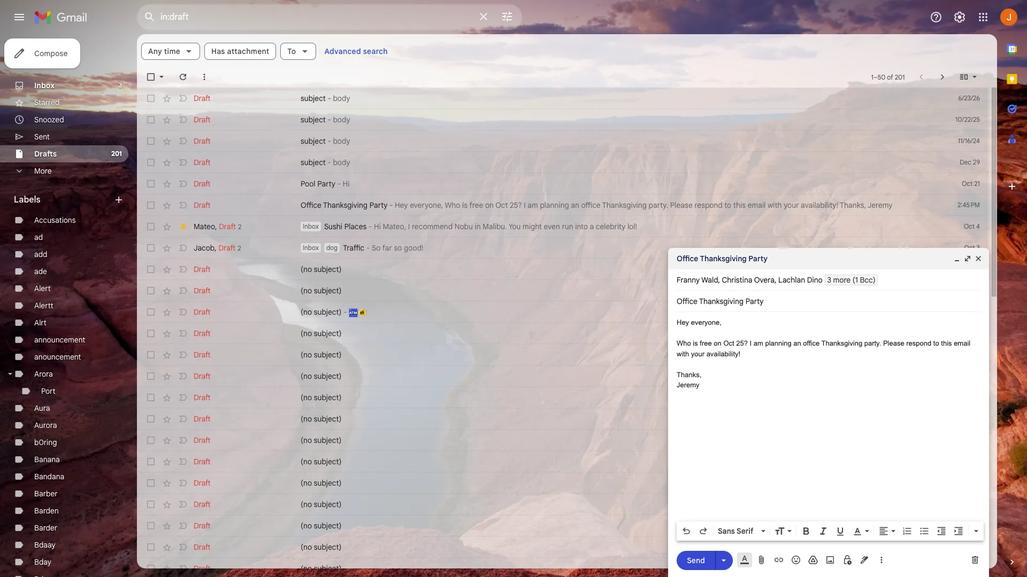 Task type: vqa. For each thing, say whether or not it's contained in the screenshot.
ninth Cell from the bottom
yes



Task type: describe. For each thing, give the bounding box(es) containing it.
0 vertical spatial 25?
[[510, 201, 522, 210]]

0 vertical spatial please
[[670, 201, 693, 210]]

inbox inside labels navigation
[[34, 81, 55, 90]]

(1
[[853, 276, 858, 285]]

settings image
[[954, 11, 966, 24]]

sep 14 for 3rd row from the bottom of the main content containing any time
[[961, 522, 980, 530]]

mateo
[[194, 222, 215, 231]]

dec 29
[[960, 158, 980, 166]]

13 (no subject) link from the top
[[301, 543, 930, 553]]

(no subject) for 13th (no subject) link
[[301, 543, 342, 553]]

subject) for 4th (no subject) link from the bottom of the page
[[314, 500, 342, 510]]

clear search image
[[473, 6, 494, 27]]

everyone, inside message body "text field"
[[691, 319, 722, 327]]

toggle split pane mode image
[[959, 72, 970, 82]]

bandana link
[[34, 472, 64, 482]]

(no subject) for 4th (no subject) link from the bottom of the page
[[301, 500, 342, 510]]

to
[[288, 47, 296, 56]]

Search mail text field
[[161, 12, 471, 22]]

more image
[[199, 72, 210, 82]]

thanksgiving up wald
[[700, 254, 747, 264]]

(no subject) for 9th (no subject) link from the bottom of the page
[[301, 393, 342, 403]]

(no for 3rd (no subject) link from the bottom
[[301, 522, 312, 531]]

(no for 9th (no subject) link from the bottom of the page
[[301, 393, 312, 403]]

more options image
[[879, 555, 885, 566]]

formatting options toolbar
[[677, 522, 984, 542]]

subject - body for 11/16/24
[[301, 136, 350, 146]]

🚸 image
[[358, 309, 367, 318]]

to inside who is free on oct 25? i am planning an office thanksgiving party. please respond to this email with your availability!
[[934, 340, 939, 348]]

2 row from the top
[[137, 109, 989, 131]]

body for 10/22/25
[[333, 115, 350, 125]]

3 sep from the top
[[961, 565, 973, 573]]

14 row from the top
[[137, 366, 989, 387]]

labels heading
[[14, 195, 113, 205]]

a
[[590, 222, 594, 232]]

thanks, jeremy
[[677, 371, 702, 390]]

1 horizontal spatial 201
[[895, 73, 905, 81]]

2 vertical spatial inbox
[[303, 244, 319, 252]]

support image
[[930, 11, 943, 24]]

4 (no subject) link from the top
[[301, 350, 930, 361]]

4 row from the top
[[137, 152, 989, 173]]

far
[[382, 243, 392, 253]]

sep for 3rd (no subject) link from the bottom
[[961, 522, 973, 530]]

recommend
[[412, 222, 453, 232]]

11 row from the top
[[137, 302, 989, 323]]

9 row from the top
[[137, 259, 989, 280]]

subject) for eighth (no subject) link from the top of the page
[[314, 436, 342, 446]]

insert signature image
[[859, 555, 870, 566]]

subject) for 11th (no subject) link from the bottom
[[314, 350, 342, 360]]

insert files using drive image
[[808, 555, 819, 566]]

bandana
[[34, 472, 64, 482]]

announcement link
[[34, 335, 85, 345]]

your inside who is free on oct 25? i am planning an office thanksgiving party. please respond to this email with your availability!
[[691, 350, 705, 358]]

row containing jacob
[[137, 238, 989, 259]]

toggle confidential mode image
[[842, 555, 853, 566]]

1 (no subject) link from the top
[[301, 264, 930, 275]]

sent link
[[34, 132, 50, 142]]

indent more ‪(⌘])‬ image
[[954, 527, 964, 537]]

is inside row
[[462, 201, 468, 210]]

jacob , draft 2
[[194, 243, 241, 253]]

oct inside who is free on oct 25? i am planning an office thanksgiving party. please respond to this email with your availability!
[[724, 340, 734, 348]]

subject) for 10th (no subject) link from the bottom of the page
[[314, 372, 342, 382]]

anouncement
[[34, 353, 81, 362]]

any
[[148, 47, 162, 56]]

1 horizontal spatial i
[[524, 201, 526, 210]]

planning inside who is free on oct 25? i am planning an office thanksgiving party. please respond to this email with your availability!
[[765, 340, 792, 348]]

3 oct 3 from the top
[[964, 287, 980, 295]]

office thanksgiving party
[[677, 254, 768, 264]]

1 horizontal spatial hi
[[374, 222, 381, 232]]

(no for sixth (no subject) link from the bottom
[[301, 457, 312, 467]]

advanced
[[325, 47, 361, 56]]

announcement
[[34, 335, 85, 345]]

compose button
[[4, 39, 81, 68]]

sans serif option
[[716, 527, 759, 537]]

has
[[211, 47, 225, 56]]

cell for 14th row
[[950, 371, 989, 382]]

with inside who is free on oct 25? i am planning an office thanksgiving party. please respond to this email with your availability!
[[677, 350, 689, 358]]

snoozed link
[[34, 115, 64, 125]]

overa
[[754, 276, 775, 285]]

15 row from the top
[[137, 387, 989, 409]]

thanks, inside message body "text field"
[[677, 371, 702, 379]]

who inside who is free on oct 25? i am planning an office thanksgiving party. please respond to this email with your availability!
[[677, 340, 691, 348]]

subject) for 13th (no subject) link from the bottom of the page
[[314, 286, 342, 296]]

dino
[[807, 276, 823, 285]]

10 (no subject) link from the top
[[301, 478, 930, 489]]

body for dec 29
[[333, 158, 350, 167]]

labels navigation
[[0, 34, 137, 578]]

gmail image
[[34, 6, 93, 28]]

thanksgiving up lol!
[[602, 201, 647, 210]]

b0ring link
[[34, 438, 57, 448]]

sans serif
[[718, 527, 754, 537]]

in
[[475, 222, 481, 232]]

3 inside office thanksgiving party dialog
[[827, 276, 832, 285]]

lachlan
[[779, 276, 805, 285]]

on inside main content
[[485, 201, 494, 210]]

2:45 pm
[[958, 201, 980, 209]]

party. inside who is free on oct 25? i am planning an office thanksgiving party. please respond to this email with your availability!
[[865, 340, 881, 348]]

cell for 19th row from the top
[[950, 478, 989, 489]]

so
[[372, 243, 381, 253]]

this inside who is free on oct 25? i am planning an office thanksgiving party. please respond to this email with your availability!
[[941, 340, 952, 348]]

2 for mateo
[[238, 223, 241, 231]]

3 (no subject) link from the top
[[301, 329, 930, 339]]

0 vertical spatial hey
[[395, 201, 408, 210]]

10 row from the top
[[137, 280, 989, 302]]

10/22/25
[[956, 116, 980, 124]]

(no subject) for 10th (no subject) link from the bottom of the page
[[301, 372, 342, 382]]

(no subject) for 13th (no subject) link from the bottom of the page
[[301, 286, 342, 296]]

23 row from the top
[[137, 559, 989, 578]]

inbox sushi places - hi mateo, i recommend nobu in malibu. you might even run into a celebrity lol!
[[303, 222, 637, 232]]

office for office thanksgiving party - hey everyone, who is free on oct 25? i am planning an office thanksgiving party. please respond to this email with your availability! thanks, jeremy
[[301, 201, 322, 210]]

availability! inside who is free on oct 25? i am planning an office thanksgiving party. please respond to this email with your availability!
[[707, 350, 741, 358]]

inbox inside 'inbox sushi places - hi mateo, i recommend nobu in malibu. you might even run into a celebrity lol!'
[[303, 223, 319, 231]]

0 vertical spatial who
[[445, 201, 460, 210]]

labels
[[14, 195, 40, 205]]

respond inside main content
[[695, 201, 723, 210]]

4
[[977, 223, 980, 231]]

numbered list ‪(⌘⇧7)‬ image
[[902, 527, 913, 537]]

free inside who is free on oct 25? i am planning an office thanksgiving party. please respond to this email with your availability!
[[700, 340, 712, 348]]

alrt link
[[34, 318, 46, 328]]

(no for 7th (no subject) link
[[301, 415, 312, 424]]

ade link
[[34, 267, 47, 277]]

am inside who is free on oct 25? i am planning an office thanksgiving party. please respond to this email with your availability!
[[754, 340, 763, 348]]

oct 4
[[964, 223, 980, 231]]

search mail image
[[140, 7, 159, 27]]

12 (no subject) link from the top
[[301, 521, 930, 532]]

main content containing any time
[[137, 34, 997, 578]]

, up jacob , draft 2
[[215, 222, 217, 231]]

christina
[[722, 276, 753, 285]]

add
[[34, 250, 47, 260]]

alertt
[[34, 301, 53, 311]]

alert
[[34, 284, 51, 294]]

(no for 13th (no subject) link
[[301, 543, 312, 553]]

lol!
[[628, 222, 637, 232]]

b0ring
[[34, 438, 57, 448]]

jeremy inside thanks, jeremy
[[677, 382, 700, 390]]

(no subject) for 11th (no subject) link from the bottom
[[301, 350, 342, 360]]

bold ‪(⌘b)‬ image
[[801, 527, 812, 537]]

3 sep 14 from the top
[[961, 565, 980, 573]]

barder
[[34, 524, 57, 533]]

into
[[575, 222, 588, 232]]

hey everyone,
[[677, 319, 724, 327]]

cell for 17th row from the top of the main content containing any time
[[950, 436, 989, 446]]

14 (no subject) link from the top
[[301, 564, 930, 575]]

(no subject) for 7th (no subject) link
[[301, 415, 342, 424]]

accusations
[[34, 216, 76, 225]]

email inside who is free on oct 25? i am planning an office thanksgiving party. please respond to this email with your availability!
[[954, 340, 971, 348]]

to button
[[281, 43, 316, 60]]

18 row from the top
[[137, 452, 989, 473]]

anouncement link
[[34, 353, 81, 362]]

redo ‪(⌘y)‬ image
[[698, 527, 709, 537]]

3 (no from the top
[[301, 308, 312, 317]]

underline ‪(⌘u)‬ image
[[835, 527, 846, 538]]

11 (no subject) link from the top
[[301, 500, 930, 510]]

, left lachlan on the right of page
[[775, 276, 777, 285]]

(no subject) for first (no subject) link
[[301, 265, 342, 274]]

8 (no subject) link from the top
[[301, 436, 930, 446]]

, down the mateo , draft 2
[[215, 243, 217, 253]]

21
[[975, 180, 980, 188]]

bulleted list ‪(⌘⇧8)‬ image
[[919, 527, 930, 537]]

, left christina
[[718, 276, 720, 285]]

0 vertical spatial your
[[784, 201, 799, 210]]

barden
[[34, 507, 59, 516]]

celebrity
[[596, 222, 626, 232]]

serif
[[737, 527, 754, 537]]

nobu
[[455, 222, 473, 232]]

italic ‪(⌘i)‬ image
[[818, 527, 829, 537]]

🏧 image
[[349, 309, 358, 318]]

snoozed
[[34, 115, 64, 125]]

subject) for 1st (no subject) link from the bottom of the page
[[314, 565, 342, 574]]

more
[[34, 166, 52, 176]]

even
[[544, 222, 560, 232]]

(no for 5th (no subject) link from the bottom of the page
[[301, 479, 312, 489]]

wald
[[702, 276, 718, 285]]

email inside main content
[[748, 201, 766, 210]]

arora link
[[34, 370, 53, 379]]

has attachment button
[[204, 43, 276, 60]]

banana link
[[34, 455, 60, 465]]

starred link
[[34, 98, 60, 108]]

oct 21
[[962, 180, 980, 188]]

1 row from the top
[[137, 88, 989, 109]]

4 oct 3 from the top
[[964, 308, 980, 316]]

row containing mateo
[[137, 216, 989, 238]]

insert emoji ‪(⌘⇧2)‬ image
[[791, 555, 802, 566]]

Message Body text field
[[677, 318, 981, 519]]

pop out image
[[964, 255, 972, 263]]

party for office thanksgiving party - hey everyone, who is free on oct 25? i am planning an office thanksgiving party. please respond to this email with your availability! thanks, jeremy
[[370, 201, 388, 210]]

(no for eighth (no subject) link from the top of the page
[[301, 436, 312, 446]]

party for office thanksgiving party
[[749, 254, 768, 264]]

hey inside message body "text field"
[[677, 319, 689, 327]]

11/16/24
[[958, 137, 980, 145]]

i for lol!
[[408, 222, 410, 232]]

subject) for 3rd (no subject) link from the bottom
[[314, 522, 342, 531]]

(no for 10th (no subject) link from the bottom of the page
[[301, 372, 312, 382]]

arora
[[34, 370, 53, 379]]



Task type: locate. For each thing, give the bounding box(es) containing it.
1 horizontal spatial your
[[784, 201, 799, 210]]

i for with
[[750, 340, 752, 348]]

1 vertical spatial jeremy
[[677, 382, 700, 390]]

send
[[687, 556, 705, 566]]

4 subject) from the top
[[314, 329, 342, 339]]

indent less ‪(⌘[)‬ image
[[936, 527, 947, 537]]

(no subject) link
[[301, 264, 930, 275], [301, 286, 930, 296], [301, 329, 930, 339], [301, 350, 930, 361], [301, 371, 930, 382], [301, 393, 930, 403], [301, 414, 930, 425], [301, 436, 930, 446], [301, 457, 930, 468], [301, 478, 930, 489], [301, 500, 930, 510], [301, 521, 930, 532], [301, 543, 930, 553], [301, 564, 930, 575]]

7 (no from the top
[[301, 393, 312, 403]]

subject for 10/22/25
[[301, 115, 326, 125]]

this inside main content
[[734, 201, 746, 210]]

is up nobu
[[462, 201, 468, 210]]

more
[[833, 276, 851, 285]]

thanks, inside main content
[[840, 201, 866, 210]]

body
[[333, 94, 350, 103], [333, 115, 350, 125], [333, 136, 350, 146], [333, 158, 350, 167]]

201 inside labels navigation
[[111, 150, 122, 158]]

2 inside jacob , draft 2
[[238, 244, 241, 252]]

subject - body for 10/22/25
[[301, 115, 350, 125]]

0 vertical spatial is
[[462, 201, 468, 210]]

1 subject - body from the top
[[301, 94, 350, 103]]

0 horizontal spatial this
[[734, 201, 746, 210]]

free inside row
[[469, 201, 483, 210]]

email
[[748, 201, 766, 210], [954, 340, 971, 348]]

1 horizontal spatial availability!
[[801, 201, 839, 210]]

5 cell from the top
[[950, 414, 989, 425]]

12 (no subject) from the top
[[301, 500, 342, 510]]

0 horizontal spatial i
[[408, 222, 410, 232]]

office up franny
[[677, 254, 698, 264]]

3
[[119, 81, 122, 89], [977, 244, 980, 252], [977, 265, 980, 273], [827, 276, 832, 285], [977, 287, 980, 295], [977, 308, 980, 316]]

0 horizontal spatial party
[[317, 179, 335, 189]]

9 cell from the top
[[950, 500, 989, 510]]

hey down franny
[[677, 319, 689, 327]]

2 up jacob , draft 2
[[238, 223, 241, 231]]

body for 6/23/26
[[333, 94, 350, 103]]

sep 14 down more formatting options icon
[[961, 565, 980, 573]]

3 14 from the top
[[974, 565, 980, 573]]

your
[[784, 201, 799, 210], [691, 350, 705, 358]]

0 vertical spatial hi
[[343, 179, 350, 189]]

to
[[725, 201, 732, 210], [934, 340, 939, 348]]

8 (no subject) from the top
[[301, 415, 342, 424]]

19 row from the top
[[137, 473, 989, 494]]

0 vertical spatial to
[[725, 201, 732, 210]]

aura
[[34, 404, 50, 414]]

bday link
[[34, 558, 51, 568]]

0 vertical spatial thanks,
[[840, 201, 866, 210]]

(no for 11th (no subject) link from the bottom
[[301, 350, 312, 360]]

0 vertical spatial sep 14
[[961, 522, 980, 530]]

1 vertical spatial your
[[691, 350, 705, 358]]

please inside who is free on oct 25? i am planning an office thanksgiving party. please respond to this email with your availability!
[[883, 340, 905, 348]]

None checkbox
[[146, 115, 156, 125], [146, 222, 156, 232], [146, 307, 156, 318], [146, 329, 156, 339], [146, 414, 156, 425], [146, 436, 156, 446], [146, 478, 156, 489], [146, 521, 156, 532], [146, 543, 156, 553], [146, 564, 156, 575], [146, 115, 156, 125], [146, 222, 156, 232], [146, 307, 156, 318], [146, 329, 156, 339], [146, 414, 156, 425], [146, 436, 156, 446], [146, 478, 156, 489], [146, 521, 156, 532], [146, 543, 156, 553], [146, 564, 156, 575]]

0 vertical spatial 2
[[238, 223, 241, 231]]

1 vertical spatial hi
[[374, 222, 381, 232]]

office inside who is free on oct 25? i am planning an office thanksgiving party. please respond to this email with your availability!
[[803, 340, 820, 348]]

0 vertical spatial am
[[528, 201, 538, 210]]

0 vertical spatial on
[[485, 201, 494, 210]]

9 (no from the top
[[301, 436, 312, 446]]

(no for first (no subject) link
[[301, 265, 312, 274]]

office
[[581, 201, 601, 210], [803, 340, 820, 348]]

1 vertical spatial thanks,
[[677, 371, 702, 379]]

party right pool
[[317, 179, 335, 189]]

(no subject) for 12th (no subject) link from the bottom
[[301, 329, 342, 339]]

3 cell from the top
[[950, 371, 989, 382]]

aura link
[[34, 404, 50, 414]]

with inside main content
[[768, 201, 782, 210]]

1 vertical spatial sep
[[961, 544, 973, 552]]

cell for 18th row
[[950, 457, 989, 468]]

office up a
[[581, 201, 601, 210]]

13 (no subject) from the top
[[301, 522, 342, 531]]

has attachment
[[211, 47, 269, 56]]

starred
[[34, 98, 60, 108]]

4 subject from the top
[[301, 158, 326, 167]]

who is free on oct 25? i am planning an office thanksgiving party. please respond to this email with your availability!
[[677, 340, 971, 358]]

0 vertical spatial 14
[[974, 522, 980, 530]]

Subject field
[[677, 296, 981, 307]]

1 vertical spatial an
[[794, 340, 801, 348]]

everyone, down wald
[[691, 319, 722, 327]]

0 vertical spatial office
[[581, 201, 601, 210]]

0 horizontal spatial planning
[[540, 201, 569, 210]]

13 row from the top
[[137, 345, 989, 366]]

party
[[317, 179, 335, 189], [370, 201, 388, 210], [749, 254, 768, 264]]

1 14 from the top
[[974, 522, 980, 530]]

14 for 3rd (no subject) link from the bottom
[[974, 522, 980, 530]]

drafts link
[[34, 149, 57, 159]]

(no for 12th (no subject) link from the bottom
[[301, 329, 312, 339]]

close image
[[974, 255, 983, 263]]

2 (no from the top
[[301, 286, 312, 296]]

sep 14 for 22th row from the top of the main content containing any time
[[961, 544, 980, 552]]

cell for ninth row from the bottom of the main content containing any time
[[950, 393, 989, 403]]

1 horizontal spatial free
[[700, 340, 712, 348]]

who up nobu
[[445, 201, 460, 210]]

(no subject) for 1st (no subject) link from the bottom of the page
[[301, 565, 342, 574]]

6 (no subject) from the top
[[301, 372, 342, 382]]

2 (no subject) from the top
[[301, 286, 342, 296]]

1 horizontal spatial respond
[[907, 340, 932, 348]]

(no for 1st (no subject) link from the bottom of the page
[[301, 565, 312, 574]]

9 (no subject) from the top
[[301, 436, 342, 446]]

2 horizontal spatial i
[[750, 340, 752, 348]]

12 subject) from the top
[[314, 500, 342, 510]]

more formatting options image
[[971, 527, 982, 537]]

pool party - hi
[[301, 179, 350, 189]]

search
[[363, 47, 388, 56]]

0 horizontal spatial jeremy
[[677, 382, 700, 390]]

1 body from the top
[[333, 94, 350, 103]]

subject for 6/23/26
[[301, 94, 326, 103]]

cell for 12th row from the top of the main content containing any time
[[950, 329, 989, 339]]

2 body from the top
[[333, 115, 350, 125]]

inbox up starred
[[34, 81, 55, 90]]

1 50 of 201
[[871, 73, 905, 81]]

subject for 11/16/24
[[301, 136, 326, 146]]

more button
[[0, 163, 128, 180]]

row
[[137, 88, 989, 109], [137, 109, 989, 131], [137, 131, 989, 152], [137, 152, 989, 173], [137, 173, 989, 195], [137, 195, 989, 216], [137, 216, 989, 238], [137, 238, 989, 259], [137, 259, 989, 280], [137, 280, 989, 302], [137, 302, 989, 323], [137, 323, 989, 345], [137, 345, 989, 366], [137, 366, 989, 387], [137, 387, 989, 409], [137, 409, 989, 430], [137, 430, 989, 452], [137, 452, 989, 473], [137, 473, 989, 494], [137, 494, 989, 516], [137, 516, 989, 537], [137, 537, 989, 559], [137, 559, 989, 578]]

3 subject - body from the top
[[301, 136, 350, 146]]

14 subject) from the top
[[314, 543, 342, 553]]

(no subject) for sixth (no subject) link from the bottom
[[301, 457, 342, 467]]

1 horizontal spatial thanks,
[[840, 201, 866, 210]]

0 horizontal spatial please
[[670, 201, 693, 210]]

6 subject) from the top
[[314, 372, 342, 382]]

1 horizontal spatial with
[[768, 201, 782, 210]]

14 for 13th (no subject) link
[[974, 544, 980, 552]]

1 vertical spatial 14
[[974, 544, 980, 552]]

insert link ‪(⌘k)‬ image
[[774, 555, 784, 566]]

franny
[[677, 276, 700, 285]]

so
[[394, 243, 402, 253]]

cell for 20th row from the top of the main content containing any time
[[950, 500, 989, 510]]

cell for 11th row from the bottom
[[950, 350, 989, 361]]

0 vertical spatial party
[[317, 179, 335, 189]]

5 (no subject) from the top
[[301, 350, 342, 360]]

29
[[973, 158, 980, 166]]

None checkbox
[[146, 72, 156, 82], [146, 93, 156, 104], [146, 136, 156, 147], [146, 157, 156, 168], [146, 179, 156, 189], [146, 200, 156, 211], [146, 243, 156, 254], [146, 264, 156, 275], [146, 286, 156, 296], [146, 350, 156, 361], [146, 371, 156, 382], [146, 393, 156, 403], [146, 457, 156, 468], [146, 500, 156, 510], [146, 72, 156, 82], [146, 93, 156, 104], [146, 136, 156, 147], [146, 157, 156, 168], [146, 179, 156, 189], [146, 200, 156, 211], [146, 243, 156, 254], [146, 264, 156, 275], [146, 286, 156, 296], [146, 350, 156, 361], [146, 371, 156, 382], [146, 393, 156, 403], [146, 457, 156, 468], [146, 500, 156, 510]]

2 sep 14 from the top
[[961, 544, 980, 552]]

0 vertical spatial this
[[734, 201, 746, 210]]

1 vertical spatial i
[[408, 222, 410, 232]]

2 vertical spatial sep 14
[[961, 565, 980, 573]]

thanksgiving
[[323, 201, 368, 210], [602, 201, 647, 210], [700, 254, 747, 264], [822, 340, 863, 348]]

0 vertical spatial sep
[[961, 522, 973, 530]]

14 (no subject) from the top
[[301, 543, 342, 553]]

14 right indent more ‪(⌘])‬ image
[[974, 522, 980, 530]]

office for office thanksgiving party
[[677, 254, 698, 264]]

send button
[[677, 551, 715, 571]]

aurora link
[[34, 421, 57, 431]]

discard draft ‪(⌘⇧d)‬ image
[[970, 555, 981, 566]]

20 row from the top
[[137, 494, 989, 516]]

1 vertical spatial to
[[934, 340, 939, 348]]

1 horizontal spatial email
[[954, 340, 971, 348]]

1 horizontal spatial party
[[370, 201, 388, 210]]

(no subject) for 5th (no subject) link from the bottom of the page
[[301, 479, 342, 489]]

i inside who is free on oct 25? i am planning an office thanksgiving party. please respond to this email with your availability!
[[750, 340, 752, 348]]

inbox left dog
[[303, 244, 319, 252]]

subject
[[301, 94, 326, 103], [301, 115, 326, 125], [301, 136, 326, 146], [301, 158, 326, 167]]

might
[[523, 222, 542, 232]]

main content
[[137, 34, 997, 578]]

jeremy inside main content
[[868, 201, 893, 210]]

party.
[[649, 201, 668, 210], [865, 340, 881, 348]]

8 (no from the top
[[301, 415, 312, 424]]

0 vertical spatial availability!
[[801, 201, 839, 210]]

0 vertical spatial with
[[768, 201, 782, 210]]

oct 3
[[964, 244, 980, 252], [964, 265, 980, 273], [964, 287, 980, 295], [964, 308, 980, 316]]

refresh image
[[178, 72, 188, 82]]

0 vertical spatial everyone,
[[410, 201, 443, 210]]

subject)
[[314, 265, 342, 274], [314, 286, 342, 296], [314, 308, 342, 317], [314, 329, 342, 339], [314, 350, 342, 360], [314, 372, 342, 382], [314, 393, 342, 403], [314, 415, 342, 424], [314, 436, 342, 446], [314, 457, 342, 467], [314, 479, 342, 489], [314, 500, 342, 510], [314, 522, 342, 531], [314, 543, 342, 553], [314, 565, 342, 574]]

hey
[[395, 201, 408, 210], [677, 319, 689, 327]]

0 horizontal spatial who
[[445, 201, 460, 210]]

0 vertical spatial inbox
[[34, 81, 55, 90]]

1 horizontal spatial 25?
[[736, 340, 748, 348]]

2 for jacob
[[238, 244, 241, 252]]

any time
[[148, 47, 180, 56]]

2 vertical spatial sep
[[961, 565, 973, 573]]

cell for 16th row from the top
[[950, 414, 989, 425]]

1 horizontal spatial planning
[[765, 340, 792, 348]]

good!
[[404, 243, 424, 253]]

party up overa
[[749, 254, 768, 264]]

inbox
[[34, 81, 55, 90], [303, 223, 319, 231], [303, 244, 319, 252]]

4 (no from the top
[[301, 329, 312, 339]]

6 (no from the top
[[301, 372, 312, 382]]

compose
[[34, 49, 68, 58]]

who down 'hey everyone,'
[[677, 340, 691, 348]]

subject - body for dec 29
[[301, 158, 350, 167]]

i
[[524, 201, 526, 210], [408, 222, 410, 232], [750, 340, 752, 348]]

attach files image
[[757, 555, 767, 566]]

undo ‪(⌘z)‬ image
[[681, 527, 692, 537]]

22 row from the top
[[137, 537, 989, 559]]

bcc)
[[860, 276, 876, 285]]

you
[[509, 222, 521, 232]]

1 horizontal spatial everyone,
[[691, 319, 722, 327]]

advanced search button
[[320, 42, 392, 61]]

0 vertical spatial party.
[[649, 201, 668, 210]]

barber
[[34, 490, 58, 499]]

inbox left sushi
[[303, 223, 319, 231]]

1 horizontal spatial office
[[803, 340, 820, 348]]

14
[[974, 522, 980, 530], [974, 544, 980, 552], [974, 565, 980, 573]]

0 horizontal spatial on
[[485, 201, 494, 210]]

3 (no subject) from the top
[[301, 308, 342, 317]]

an up into at the right top
[[571, 201, 580, 210]]

17 row from the top
[[137, 430, 989, 452]]

1 horizontal spatial am
[[754, 340, 763, 348]]

to inside main content
[[725, 201, 732, 210]]

bdaay
[[34, 541, 55, 551]]

2 2 from the top
[[238, 244, 241, 252]]

11 (no subject) from the top
[[301, 479, 342, 489]]

add link
[[34, 250, 47, 260]]

0 vertical spatial jeremy
[[868, 201, 893, 210]]

12 row from the top
[[137, 323, 989, 345]]

0 horizontal spatial am
[[528, 201, 538, 210]]

minimize image
[[953, 255, 962, 263]]

banana
[[34, 455, 60, 465]]

5 (no subject) link from the top
[[301, 371, 930, 382]]

thanksgiving down subject field
[[822, 340, 863, 348]]

sep right indent less ‪(⌘[)‬ icon
[[961, 522, 973, 530]]

0 horizontal spatial 25?
[[510, 201, 522, 210]]

hi
[[343, 179, 350, 189], [374, 222, 381, 232]]

(no subject) for 3rd (no subject) link from the bottom
[[301, 522, 342, 531]]

subject) for sixth (no subject) link from the bottom
[[314, 457, 342, 467]]

(no subject) for eighth (no subject) link from the top of the page
[[301, 436, 342, 446]]

8 cell from the top
[[950, 478, 989, 489]]

1 vertical spatial hey
[[677, 319, 689, 327]]

1 vertical spatial 2
[[238, 244, 241, 252]]

1 horizontal spatial office
[[677, 254, 698, 264]]

1 horizontal spatial jeremy
[[868, 201, 893, 210]]

4 subject - body from the top
[[301, 158, 350, 167]]

0 horizontal spatial office
[[301, 201, 322, 210]]

1 horizontal spatial please
[[883, 340, 905, 348]]

sent
[[34, 132, 50, 142]]

everyone, up recommend
[[410, 201, 443, 210]]

an inside main content
[[571, 201, 580, 210]]

subject) for 7th (no subject) link
[[314, 415, 342, 424]]

sep up 'discard draft ‪(⌘⇧d)‬' image
[[961, 544, 973, 552]]

3 subject) from the top
[[314, 308, 342, 317]]

dog
[[326, 244, 338, 252]]

9 (no subject) link from the top
[[301, 457, 930, 468]]

malibu.
[[483, 222, 507, 232]]

who
[[445, 201, 460, 210], [677, 340, 691, 348]]

ad link
[[34, 233, 43, 242]]

office thanksgiving party - hey everyone, who is free on oct 25? i am planning an office thanksgiving party. please respond to this email with your availability! thanks, jeremy
[[301, 201, 893, 210]]

0 vertical spatial i
[[524, 201, 526, 210]]

1 vertical spatial am
[[754, 340, 763, 348]]

3 subject from the top
[[301, 136, 326, 146]]

sep 14 up 'discard draft ‪(⌘⇧d)‬' image
[[961, 544, 980, 552]]

1 vertical spatial is
[[693, 340, 698, 348]]

0 horizontal spatial is
[[462, 201, 468, 210]]

0 horizontal spatial free
[[469, 201, 483, 210]]

2 down the mateo , draft 2
[[238, 244, 241, 252]]

3 row from the top
[[137, 131, 989, 152]]

7 subject) from the top
[[314, 393, 342, 403]]

of
[[887, 73, 893, 81]]

sans
[[718, 527, 735, 537]]

5 subject) from the top
[[314, 350, 342, 360]]

bdaay link
[[34, 541, 55, 551]]

is down 'hey everyone,'
[[693, 340, 698, 348]]

main menu image
[[13, 11, 26, 24]]

1 vertical spatial party
[[370, 201, 388, 210]]

planning
[[540, 201, 569, 210], [765, 340, 792, 348]]

1 vertical spatial on
[[714, 340, 722, 348]]

0 horizontal spatial hi
[[343, 179, 350, 189]]

subject for dec 29
[[301, 158, 326, 167]]

sep 14 right indent less ‪(⌘[)‬ icon
[[961, 522, 980, 530]]

thanks,
[[840, 201, 866, 210], [677, 371, 702, 379]]

1 vertical spatial who
[[677, 340, 691, 348]]

please
[[670, 201, 693, 210], [883, 340, 905, 348]]

1 vertical spatial everyone,
[[691, 319, 722, 327]]

barden link
[[34, 507, 59, 516]]

11 subject) from the top
[[314, 479, 342, 489]]

0 vertical spatial office
[[301, 201, 322, 210]]

port link
[[41, 387, 55, 396]]

0 horizontal spatial hey
[[395, 201, 408, 210]]

traffic - so far so good!
[[343, 243, 424, 253]]

1 horizontal spatial this
[[941, 340, 952, 348]]

sep for 13th (no subject) link
[[961, 544, 973, 552]]

traffic
[[343, 243, 365, 253]]

(no for 13th (no subject) link from the bottom of the page
[[301, 286, 312, 296]]

franny wald , christina overa , lachlan dino 3 more (1 bcc)
[[677, 276, 876, 285]]

am inside main content
[[528, 201, 538, 210]]

0 horizontal spatial to
[[725, 201, 732, 210]]

1 vertical spatial availability!
[[707, 350, 741, 358]]

subject) for 13th (no subject) link
[[314, 543, 342, 553]]

0 horizontal spatial availability!
[[707, 350, 741, 358]]

an down subject field
[[794, 340, 801, 348]]

advanced search
[[325, 47, 388, 56]]

insert photo image
[[825, 555, 836, 566]]

14 (no from the top
[[301, 543, 312, 553]]

an inside who is free on oct 25? i am planning an office thanksgiving party. please respond to this email with your availability!
[[794, 340, 801, 348]]

3 inside labels navigation
[[119, 81, 122, 89]]

2 14 from the top
[[974, 544, 980, 552]]

1 2 from the top
[[238, 223, 241, 231]]

10 subject) from the top
[[314, 457, 342, 467]]

0 vertical spatial planning
[[540, 201, 569, 210]]

1 vertical spatial this
[[941, 340, 952, 348]]

6 (no subject) link from the top
[[301, 393, 930, 403]]

availability!
[[801, 201, 839, 210], [707, 350, 741, 358]]

office inside office thanksgiving party dialog
[[677, 254, 698, 264]]

office down subject field
[[803, 340, 820, 348]]

subject) for 12th (no subject) link from the bottom
[[314, 329, 342, 339]]

2 subject from the top
[[301, 115, 326, 125]]

drafts
[[34, 149, 57, 159]]

planning inside main content
[[540, 201, 569, 210]]

hi left mateo,
[[374, 222, 381, 232]]

0 vertical spatial 201
[[895, 73, 905, 81]]

0 horizontal spatial thanks,
[[677, 371, 702, 379]]

1 vertical spatial please
[[883, 340, 905, 348]]

body for 11/16/24
[[333, 136, 350, 146]]

3 body from the top
[[333, 136, 350, 146]]

2 sep from the top
[[961, 544, 973, 552]]

15 (no from the top
[[301, 565, 312, 574]]

1 horizontal spatial party.
[[865, 340, 881, 348]]

12 (no from the top
[[301, 500, 312, 510]]

alrt
[[34, 318, 46, 328]]

0 vertical spatial an
[[571, 201, 580, 210]]

4 body from the top
[[333, 158, 350, 167]]

None search field
[[137, 4, 522, 30]]

party inside dialog
[[749, 254, 768, 264]]

free up 'in'
[[469, 201, 483, 210]]

inbox link
[[34, 81, 55, 90]]

aurora
[[34, 421, 57, 431]]

50
[[878, 73, 886, 81]]

mateo , draft 2
[[194, 222, 241, 231]]

subject) for first (no subject) link
[[314, 265, 342, 274]]

13 (no from the top
[[301, 522, 312, 531]]

7 row from the top
[[137, 216, 989, 238]]

on up malibu.
[[485, 201, 494, 210]]

port
[[41, 387, 55, 396]]

hi right pool
[[343, 179, 350, 189]]

more send options image
[[719, 556, 729, 566]]

2 (no subject) link from the top
[[301, 286, 930, 296]]

1 vertical spatial sep 14
[[961, 544, 980, 552]]

0 horizontal spatial 201
[[111, 150, 122, 158]]

0 horizontal spatial with
[[677, 350, 689, 358]]

9 subject) from the top
[[314, 436, 342, 446]]

21 row from the top
[[137, 516, 989, 537]]

thanksgiving up the places
[[323, 201, 368, 210]]

6 row from the top
[[137, 195, 989, 216]]

14 up 'discard draft ‪(⌘⇧d)‬' image
[[974, 544, 980, 552]]

office inside row
[[301, 201, 322, 210]]

(no for 4th (no subject) link from the bottom of the page
[[301, 500, 312, 510]]

10 (no from the top
[[301, 457, 312, 467]]

1 vertical spatial free
[[700, 340, 712, 348]]

1 horizontal spatial is
[[693, 340, 698, 348]]

2 inside the mateo , draft 2
[[238, 223, 241, 231]]

2 subject - body from the top
[[301, 115, 350, 125]]

25? inside who is free on oct 25? i am planning an office thanksgiving party. please respond to this email with your availability!
[[736, 340, 748, 348]]

office thanksgiving party dialog
[[668, 248, 989, 578]]

thanksgiving inside who is free on oct 25? i am planning an office thanksgiving party. please respond to this email with your availability!
[[822, 340, 863, 348]]

respond inside who is free on oct 25? i am planning an office thanksgiving party. please respond to this email with your availability!
[[907, 340, 932, 348]]

older image
[[937, 72, 948, 82]]

1 subject from the top
[[301, 94, 326, 103]]

any time button
[[141, 43, 200, 60]]

1 vertical spatial party.
[[865, 340, 881, 348]]

1 oct 3 from the top
[[964, 244, 980, 252]]

am
[[528, 201, 538, 210], [754, 340, 763, 348]]

1 horizontal spatial on
[[714, 340, 722, 348]]

0 horizontal spatial party.
[[649, 201, 668, 210]]

1 horizontal spatial who
[[677, 340, 691, 348]]

office down pool
[[301, 201, 322, 210]]

bday
[[34, 558, 51, 568]]

2 oct 3 from the top
[[964, 265, 980, 273]]

1 sep from the top
[[961, 522, 973, 530]]

2 vertical spatial i
[[750, 340, 752, 348]]

free down 'hey everyone,'
[[700, 340, 712, 348]]

party up mateo,
[[370, 201, 388, 210]]

on inside who is free on oct 25? i am planning an office thanksgiving party. please respond to this email with your availability!
[[714, 340, 722, 348]]

0 horizontal spatial email
[[748, 201, 766, 210]]

5 (no from the top
[[301, 350, 312, 360]]

10 (no subject) from the top
[[301, 457, 342, 467]]

pool
[[301, 179, 315, 189]]

subject - body for 6/23/26
[[301, 94, 350, 103]]

5 row from the top
[[137, 173, 989, 195]]

on down 'hey everyone,'
[[714, 340, 722, 348]]

everyone, inside main content
[[410, 201, 443, 210]]

-
[[328, 94, 331, 103], [328, 115, 331, 125], [328, 136, 331, 146], [328, 158, 331, 167], [337, 179, 341, 189], [390, 201, 393, 210], [369, 222, 372, 232], [366, 243, 370, 253], [342, 308, 349, 317]]

0 horizontal spatial respond
[[695, 201, 723, 210]]

1 subject) from the top
[[314, 265, 342, 274]]

14 down more formatting options icon
[[974, 565, 980, 573]]

time
[[164, 47, 180, 56]]

advanced search options image
[[497, 6, 518, 27]]

6/23/26
[[959, 94, 980, 102]]

16 row from the top
[[137, 409, 989, 430]]

subject) for 5th (no subject) link from the bottom of the page
[[314, 479, 342, 489]]

2 vertical spatial party
[[749, 254, 768, 264]]

1 cell from the top
[[950, 329, 989, 339]]

tab list
[[997, 34, 1027, 539]]

cell
[[950, 329, 989, 339], [950, 350, 989, 361], [950, 371, 989, 382], [950, 393, 989, 403], [950, 414, 989, 425], [950, 436, 989, 446], [950, 457, 989, 468], [950, 478, 989, 489], [950, 500, 989, 510]]

run
[[562, 222, 573, 232]]

8 row from the top
[[137, 238, 989, 259]]

is inside who is free on oct 25? i am planning an office thanksgiving party. please respond to this email with your availability!
[[693, 340, 698, 348]]

7 (no subject) link from the top
[[301, 414, 930, 425]]

hey up mateo,
[[395, 201, 408, 210]]

sep down indent more ‪(⌘])‬ image
[[961, 565, 973, 573]]

2 subject) from the top
[[314, 286, 342, 296]]

1 (no subject) from the top
[[301, 265, 342, 274]]

subject) for 9th (no subject) link from the bottom of the page
[[314, 393, 342, 403]]



